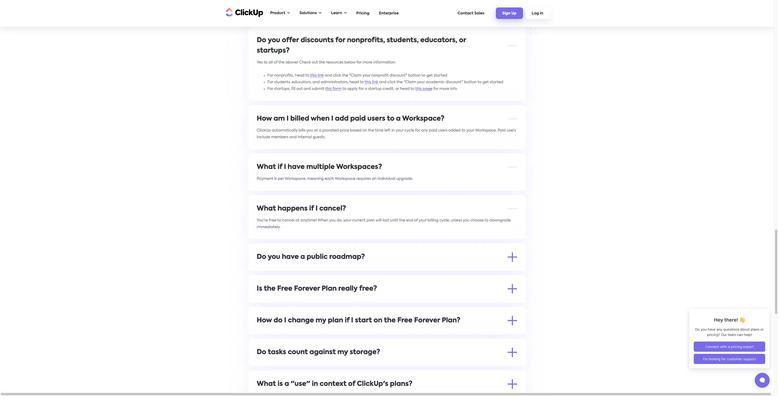Task type: describe. For each thing, give the bounding box(es) containing it.
credit,
[[383, 87, 395, 91]]

bills
[[299, 129, 306, 132]]

a up clickup automatically bills you at a prorated price based on the time left in your cycle for any paid users added to your workspace. paid users include members and internal guests.
[[396, 115, 401, 122]]

2 vertical spatial head
[[400, 87, 410, 91]]

care
[[378, 330, 387, 334]]

we inside for sure! this is so much more than a trial. the free forever plan offers an unmatched level of functionality compared to other "freemium" apps. we do this by making money on our paid plans.
[[268, 305, 274, 309]]

once
[[257, 330, 267, 334]]

resources
[[326, 60, 344, 64]]

take
[[369, 330, 377, 334]]

a left team,
[[296, 330, 299, 334]]

clickup's
[[357, 381, 389, 387]]

1 horizontal spatial started
[[490, 80, 504, 84]]

this up for startups, fill out and submit this form to apply for a startup credit, or head to this page for more info
[[365, 80, 372, 84]]

0 horizontal spatial out
[[297, 87, 303, 91]]

built
[[318, 330, 326, 334]]

when
[[311, 115, 330, 122]]

simply
[[436, 2, 448, 5]]

is the free forever plan really free?
[[257, 285, 377, 292]]

days
[[487, 2, 496, 5]]

are
[[297, 362, 303, 366]]

1 horizontal spatial discount"
[[446, 80, 464, 84]]

and inside we have a 100% satisfaction guarantee. if for any reason, you're not satisfied with your purchase, simply let us know within 30 days and we'll be happy to issue you a full refund.
[[497, 2, 504, 5]]

1 vertical spatial if
[[310, 205, 314, 212]]

what for what is a "use" in context of clickup's plans?
[[257, 381, 276, 387]]

product
[[270, 11, 285, 15]]

1 vertical spatial head
[[350, 80, 359, 84]]

your up 'this page' link
[[417, 80, 425, 84]]

plans.
[[344, 305, 354, 309]]

how am i billed when i add paid users to a workspace?
[[257, 115, 445, 122]]

2 vertical spatial have
[[282, 254, 299, 260]]

within
[[470, 2, 481, 5]]

discounts
[[301, 37, 334, 44]]

offer
[[282, 37, 299, 44]]

have inside we have a 100% satisfaction guarantee. if for any reason, you're not satisfied with your purchase, simply let us know within 30 days and we'll be happy to issue you a full refund.
[[264, 2, 273, 5]]

what if i have multiple workspaces?
[[257, 164, 382, 170]]

making
[[293, 305, 307, 309]]

here
[[315, 267, 323, 271]]

time
[[375, 129, 384, 132]]

left
[[385, 129, 391, 132]]

is for a
[[278, 381, 283, 387]]

1 vertical spatial nonprofits,
[[274, 74, 294, 77]]

nonprofit
[[372, 74, 389, 77]]

0 horizontal spatial all
[[269, 60, 273, 64]]

you're free to cancel at anytime! when you do, your current plan will last until the end of your billing cycle, unless you choose to downgrade immediately.
[[257, 218, 511, 229]]

certainly
[[264, 267, 280, 271]]

current
[[353, 218, 366, 222]]

workspace,
[[285, 177, 307, 181]]

with
[[399, 2, 407, 5]]

members
[[271, 135, 289, 139]]

information:
[[374, 60, 396, 64]]

i left add
[[332, 115, 334, 122]]

1 vertical spatial plan
[[328, 317, 344, 324]]

0 horizontal spatial users
[[368, 115, 386, 122]]

1 horizontal spatial users
[[439, 129, 448, 132]]

guests.
[[313, 135, 326, 139]]

once you've created a team, we built a handy billing area to take care of all plan, cycle, and payment details.
[[257, 330, 458, 334]]

free?
[[360, 285, 377, 292]]

choose
[[471, 218, 484, 222]]

you inside clickup automatically bills you at a prorated price based on the time left in your cycle for any paid users added to your workspace. paid users include members and internal guests.
[[307, 129, 313, 132]]

0 horizontal spatial educators,
[[292, 80, 312, 84]]

we
[[311, 330, 317, 334]]

of down startups?
[[274, 60, 278, 64]]

no! file attachments are the only things that affect your team's storage.
[[257, 362, 390, 366]]

1 horizontal spatial paid
[[351, 115, 366, 122]]

1 vertical spatial or
[[396, 87, 399, 91]]

students, inside do you offer discounts for nonprofits, students, educators, or startups?
[[387, 37, 419, 44]]

0 vertical spatial "claim
[[349, 74, 362, 77]]

0 horizontal spatial started
[[434, 74, 448, 77]]

will
[[376, 218, 382, 222]]

log in link
[[526, 8, 550, 19]]

0 vertical spatial click
[[333, 74, 341, 77]]

details.
[[445, 330, 458, 334]]

apps.
[[257, 305, 267, 309]]

anytime!
[[301, 218, 317, 222]]

you inside do you offer discounts for nonprofits, students, educators, or startups?
[[268, 37, 281, 44]]

0 vertical spatial more
[[363, 60, 373, 64]]

public
[[307, 254, 328, 260]]

1 vertical spatial have
[[288, 164, 305, 170]]

startups?
[[257, 47, 290, 54]]

do inside for sure! this is so much more than a trial. the free forever plan offers an unmatched level of functionality compared to other "freemium" apps. we do this by making money on our paid plans.
[[275, 305, 280, 309]]

log
[[532, 12, 539, 15]]

your right do,
[[344, 218, 352, 222]]

1 vertical spatial cycle,
[[407, 330, 418, 334]]

0 vertical spatial get
[[427, 74, 433, 77]]

if
[[332, 2, 334, 5]]

is for per
[[275, 177, 277, 181]]

for for for nonprofits, head to this link and click the "claim your nonprofit discount" button to get started
[[268, 74, 274, 77]]

free for much
[[341, 299, 349, 302]]

your left 'cycle'
[[396, 129, 404, 132]]

solutions button
[[297, 8, 324, 19]]

info
[[450, 87, 458, 91]]

0 vertical spatial button
[[408, 74, 421, 77]]

the inside clickup automatically bills you at a prorated price based on the time left in your cycle for any paid users added to your workspace. paid users include members and internal guests.
[[368, 129, 375, 132]]

so
[[285, 299, 289, 302]]

you up certainly
[[268, 254, 281, 260]]

paid inside for sure! this is so much more than a trial. the free forever plan offers an unmatched level of functionality compared to other "freemium" apps. we do this by making money on our paid plans.
[[334, 305, 343, 309]]

a inside for sure! this is so much more than a trial. the free forever plan offers an unmatched level of functionality compared to other "freemium" apps. we do this by making money on our paid plans.
[[321, 299, 324, 302]]

1 vertical spatial link
[[372, 80, 379, 84]]

and inside clickup automatically bills you at a prorated price based on the time left in your cycle for any paid users added to your workspace. paid users include members and internal guests.
[[290, 135, 297, 139]]

below
[[345, 60, 356, 64]]

cancel?
[[320, 205, 346, 212]]

any inside we have a 100% satisfaction guarantee. if for any reason, you're not satisfied with your purchase, simply let us know within 30 days and we'll be happy to issue you a full refund.
[[341, 2, 348, 5]]

workspaces?
[[337, 164, 382, 170]]

be
[[257, 8, 262, 12]]

issue
[[280, 8, 289, 12]]

.
[[323, 267, 324, 271]]

start
[[355, 317, 372, 324]]

unmatched
[[391, 299, 413, 302]]

sure!
[[264, 299, 272, 302]]

really
[[339, 285, 358, 292]]

this left the page on the right top of the page
[[416, 87, 422, 91]]

we for we certainly do! you can find it here .
[[257, 267, 263, 271]]

of right care
[[387, 330, 391, 334]]

only
[[311, 362, 318, 366]]

your left 'workspace.'
[[467, 129, 475, 132]]

1 horizontal spatial "claim
[[404, 80, 417, 84]]

0 vertical spatial out
[[312, 60, 318, 64]]

compared
[[452, 299, 471, 302]]

meaning
[[308, 177, 324, 181]]

plans?
[[390, 381, 413, 387]]

full
[[301, 8, 306, 12]]

my for storage?
[[338, 349, 348, 356]]

0 horizontal spatial free
[[278, 285, 293, 292]]

1 vertical spatial click
[[388, 80, 396, 84]]

workspace.
[[476, 129, 497, 132]]

per
[[278, 177, 284, 181]]

0 horizontal spatial discount"
[[390, 74, 408, 77]]

sign up button
[[496, 8, 523, 19]]

against
[[310, 349, 336, 356]]

you inside we have a 100% satisfaction guarantee. if for any reason, you're not satisfied with your purchase, simply let us know within 30 days and we'll be happy to issue you a full refund.
[[290, 8, 297, 12]]

until
[[390, 218, 398, 222]]

nonprofits, inside do you offer discounts for nonprofits, students, educators, or startups?
[[347, 37, 385, 44]]

trial.
[[325, 299, 333, 302]]

yes
[[257, 60, 263, 64]]

for right apply on the left top
[[359, 87, 364, 91]]

cycle, inside you're free to cancel at anytime! when you do, your current plan will last until the end of your billing cycle, unless you choose to downgrade immediately.
[[440, 218, 450, 222]]

on for start
[[374, 317, 383, 324]]

sign
[[503, 12, 511, 15]]

things
[[319, 362, 331, 366]]

0 vertical spatial if
[[278, 164, 283, 170]]

academic
[[426, 80, 445, 84]]

billed
[[291, 115, 310, 122]]

2 vertical spatial if
[[345, 317, 350, 324]]

your right the affect
[[353, 362, 361, 366]]

for for for students, educators, and administrators, head to this link and click the "claim your academic discount" button to get started
[[268, 80, 274, 84]]

clickup
[[257, 129, 271, 132]]

0 vertical spatial forever
[[294, 285, 320, 292]]

2 vertical spatial in
[[312, 381, 318, 387]]

0 vertical spatial plan
[[322, 285, 337, 292]]

and up administrators,
[[325, 74, 332, 77]]

for inside clickup automatically bills you at a prorated price based on the time left in your cycle for any paid users added to your workspace. paid users include members and internal guests.
[[415, 129, 421, 132]]

1 vertical spatial more
[[440, 87, 450, 91]]

contact sales
[[458, 11, 485, 15]]

affect
[[340, 362, 352, 366]]

no!
[[257, 362, 263, 366]]

added
[[449, 129, 461, 132]]

last
[[383, 218, 390, 222]]

context
[[320, 381, 347, 387]]



Task type: vqa. For each thing, say whether or not it's contained in the screenshot.
'have' to the middle
yes



Task type: locate. For each thing, give the bounding box(es) containing it.
an right requires
[[372, 177, 377, 181]]

any down workspace?
[[422, 129, 428, 132]]

what for what happens if i cancel?
[[257, 205, 276, 212]]

in right log
[[540, 12, 544, 15]]

button
[[408, 74, 421, 77], [464, 80, 477, 84]]

1 vertical spatial all
[[392, 330, 396, 334]]

cycle, right plan,
[[407, 330, 418, 334]]

billing left area
[[343, 330, 354, 334]]

2 what from the top
[[257, 205, 276, 212]]

we certainly do! you can find it here .
[[257, 267, 324, 271]]

do
[[275, 305, 280, 309], [274, 317, 283, 324]]

tasks
[[268, 349, 287, 356]]

at for billed
[[314, 129, 318, 132]]

my for plan
[[316, 317, 327, 324]]

on inside clickup automatically bills you at a prorated price based on the time left in your cycle for any paid users added to your workspace. paid users include members and internal guests.
[[363, 129, 367, 132]]

0 vertical spatial my
[[316, 317, 327, 324]]

this form link
[[326, 87, 342, 91]]

0 horizontal spatial students,
[[274, 80, 291, 84]]

1 what from the top
[[257, 164, 276, 170]]

your right end
[[419, 218, 427, 222]]

more inside for sure! this is so much more than a trial. the free forever plan offers an unmatched level of functionality compared to other "freemium" apps. we do this by making money on our paid plans.
[[301, 299, 311, 302]]

storage?
[[350, 349, 381, 356]]

0 horizontal spatial forever
[[294, 285, 320, 292]]

the inside you're free to cancel at anytime! when you do, your current plan will last until the end of your billing cycle, unless you choose to downgrade immediately.
[[399, 218, 405, 222]]

1 horizontal spatial forever
[[350, 299, 364, 302]]

my
[[316, 317, 327, 324], [338, 349, 348, 356]]

administrators,
[[321, 80, 349, 84]]

on right based
[[363, 129, 367, 132]]

in right left
[[392, 129, 395, 132]]

and down 'automatically'
[[290, 135, 297, 139]]

how for how do i change my plan if i start on the free forever plan?
[[257, 317, 272, 324]]

do for do tasks count against my storage?
[[257, 349, 267, 356]]

do inside do you offer discounts for nonprofits, students, educators, or startups?
[[257, 37, 267, 44]]

1 vertical spatial any
[[422, 129, 428, 132]]

0 horizontal spatial button
[[408, 74, 421, 77]]

1 vertical spatial educators,
[[292, 80, 312, 84]]

is inside for sure! this is so much more than a trial. the free forever plan offers an unmatched level of functionality compared to other "freemium" apps. we do this by making money on our paid plans.
[[281, 299, 284, 302]]

of inside for sure! this is so much more than a trial. the free forever plan offers an unmatched level of functionality compared to other "freemium" apps. we do this by making money on our paid plans.
[[423, 299, 426, 302]]

to inside we have a 100% satisfaction guarantee. if for any reason, you're not satisfied with your purchase, simply let us know within 30 days and we'll be happy to issue you a full refund.
[[275, 8, 279, 12]]

1 horizontal spatial more
[[363, 60, 373, 64]]

area
[[355, 330, 363, 334]]

we down sure!
[[268, 305, 274, 309]]

head right credit,
[[400, 87, 410, 91]]

any left reason,
[[341, 2, 348, 5]]

do!
[[281, 267, 287, 271]]

upgrade.
[[397, 177, 413, 181]]

a left the "use"
[[285, 381, 289, 387]]

a inside clickup automatically bills you at a prorated price based on the time left in your cycle for any paid users added to your workspace. paid users include members and internal guests.
[[319, 129, 322, 132]]

reason,
[[349, 2, 363, 5]]

free
[[278, 285, 293, 292], [341, 299, 349, 302], [398, 317, 413, 324]]

1 vertical spatial forever
[[350, 299, 364, 302]]

1 vertical spatial plan
[[365, 299, 373, 302]]

cycle
[[405, 129, 415, 132]]

0 horizontal spatial click
[[333, 74, 341, 77]]

users up time
[[368, 115, 386, 122]]

and
[[497, 2, 504, 5], [325, 74, 332, 77], [313, 80, 320, 84], [380, 80, 387, 84], [304, 87, 311, 91], [290, 135, 297, 139], [419, 330, 426, 334]]

of right context
[[349, 381, 356, 387]]

for
[[335, 2, 341, 5], [336, 37, 346, 44], [357, 60, 362, 64], [359, 87, 364, 91], [434, 87, 439, 91], [415, 129, 421, 132]]

your inside we have a 100% satisfaction guarantee. if for any reason, you're not satisfied with your purchase, simply let us know within 30 days and we'll be happy to issue you a full refund.
[[408, 2, 416, 5]]

0 vertical spatial at
[[314, 129, 318, 132]]

team's
[[362, 362, 374, 366]]

for sure! this is so much more than a trial. the free forever plan offers an unmatched level of functionality compared to other "freemium" apps. we do this by making money on our paid plans.
[[257, 299, 509, 309]]

of inside you're free to cancel at anytime! when you do, your current plan will last until the end of your billing cycle, unless you choose to downgrade immediately.
[[414, 218, 418, 222]]

for inside do you offer discounts for nonprofits, students, educators, or startups?
[[336, 37, 346, 44]]

out right check
[[312, 60, 318, 64]]

have up workspace,
[[288, 164, 305, 170]]

check
[[299, 60, 311, 64]]

you right unless
[[463, 218, 470, 222]]

find
[[304, 267, 311, 271]]

2 do from the top
[[257, 254, 267, 260]]

do up no! on the bottom left of the page
[[257, 349, 267, 356]]

2 vertical spatial more
[[301, 299, 311, 302]]

this inside for sure! this is so much more than a trial. the free forever plan offers an unmatched level of functionality compared to other "freemium" apps. we do this by making money on our paid plans.
[[281, 305, 287, 309]]

1 vertical spatial we
[[257, 267, 263, 271]]

link up submit
[[318, 74, 324, 77]]

you right bills
[[307, 129, 313, 132]]

we inside we have a 100% satisfaction guarantee. if for any reason, you're not satisfied with your purchase, simply let us know within 30 days and we'll be happy to issue you a full refund.
[[257, 2, 263, 5]]

do you offer discounts for nonprofits, students, educators, or startups?
[[257, 37, 466, 54]]

how up clickup
[[257, 115, 272, 122]]

do for do you offer discounts for nonprofits, students, educators, or startups?
[[257, 37, 267, 44]]

1 vertical spatial do
[[257, 254, 267, 260]]

a left startup
[[365, 87, 368, 91]]

2 vertical spatial we
[[268, 305, 274, 309]]

paid down workspace?
[[429, 129, 438, 132]]

do down this
[[275, 305, 280, 309]]

0 horizontal spatial plan
[[322, 285, 337, 292]]

if up anytime!
[[310, 205, 314, 212]]

at inside clickup automatically bills you at a prorated price based on the time left in your cycle for any paid users added to your workspace. paid users include members and internal guests.
[[314, 129, 318, 132]]

level
[[413, 299, 422, 302]]

this
[[311, 74, 317, 77], [365, 80, 372, 84], [326, 87, 332, 91], [416, 87, 422, 91], [281, 305, 287, 309]]

you're
[[257, 218, 268, 222]]

out right fill
[[297, 87, 303, 91]]

this link link up submit
[[311, 74, 324, 77]]

sign up
[[503, 12, 517, 15]]

0 horizontal spatial any
[[341, 2, 348, 5]]

1 vertical spatial in
[[392, 129, 395, 132]]

in inside clickup automatically bills you at a prorated price based on the time left in your cycle for any paid users added to your workspace. paid users include members and internal guests.
[[392, 129, 395, 132]]

for down academic
[[434, 87, 439, 91]]

link up startup
[[372, 80, 379, 84]]

0 horizontal spatial plan
[[328, 317, 344, 324]]

workspace?
[[403, 115, 445, 122]]

0 horizontal spatial or
[[396, 87, 399, 91]]

1 horizontal spatial if
[[310, 205, 314, 212]]

0 vertical spatial do
[[275, 305, 280, 309]]

1 horizontal spatial on
[[363, 129, 367, 132]]

"claim up apply on the left top
[[349, 74, 362, 77]]

immediately.
[[257, 225, 281, 229]]

2 vertical spatial paid
[[334, 305, 343, 309]]

created
[[281, 330, 295, 334]]

of
[[274, 60, 278, 64], [414, 218, 418, 222], [423, 299, 426, 302], [387, 330, 391, 334], [349, 381, 356, 387]]

billing left unless
[[428, 218, 439, 222]]

1 horizontal spatial all
[[392, 330, 396, 334]]

we up be
[[257, 2, 263, 5]]

0 vertical spatial plan
[[367, 218, 375, 222]]

change
[[288, 317, 314, 324]]

page
[[423, 87, 433, 91]]

you up startups?
[[268, 37, 281, 44]]

forever up payment
[[415, 317, 441, 324]]

on for based
[[363, 129, 367, 132]]

0 vertical spatial paid
[[351, 115, 366, 122]]

or inside do you offer discounts for nonprofits, students, educators, or startups?
[[459, 37, 466, 44]]

1 vertical spatial how
[[257, 317, 272, 324]]

0 horizontal spatial on
[[322, 305, 326, 309]]

we left certainly
[[257, 267, 263, 271]]

2 horizontal spatial free
[[398, 317, 413, 324]]

and down the 'nonprofit' at the left of the page
[[380, 80, 387, 84]]

more up "for nonprofits, head to this link and click the "claim your nonprofit discount" button to get started"
[[363, 60, 373, 64]]

paid inside clickup automatically bills you at a prorated price based on the time left in your cycle for any paid users added to your workspace. paid users include members and internal guests.
[[429, 129, 438, 132]]

this
[[273, 299, 280, 302]]

for up the resources
[[336, 37, 346, 44]]

an right offers
[[385, 299, 390, 302]]

sales
[[475, 11, 485, 15]]

do up certainly
[[257, 254, 267, 260]]

a left trial.
[[321, 299, 324, 302]]

0 horizontal spatial my
[[316, 317, 327, 324]]

log in
[[532, 12, 544, 15]]

educators,
[[421, 37, 458, 44], [292, 80, 312, 84]]

0 vertical spatial head
[[295, 74, 305, 77]]

1 horizontal spatial students,
[[387, 37, 419, 44]]

and left payment
[[419, 330, 426, 334]]

a up guests.
[[319, 129, 322, 132]]

forever inside for sure! this is so much more than a trial. the free forever plan offers an unmatched level of functionality compared to other "freemium" apps. we do this by making money on our paid plans.
[[350, 299, 364, 302]]

more
[[363, 60, 373, 64], [440, 87, 450, 91], [301, 299, 311, 302]]

for for for startups, fill out and submit this form to apply for a startup credit, or head to this page for more info
[[268, 87, 274, 91]]

to inside clickup automatically bills you at a prorated price based on the time left in your cycle for any paid users added to your workspace. paid users include members and internal guests.
[[462, 129, 466, 132]]

workspace
[[335, 177, 356, 181]]

storage.
[[375, 362, 390, 366]]

how for how am i billed when i add paid users to a workspace?
[[257, 115, 272, 122]]

1 horizontal spatial any
[[422, 129, 428, 132]]

do for do you have a public roadmap?
[[257, 254, 267, 260]]

free for plan
[[398, 317, 413, 324]]

1 horizontal spatial head
[[350, 80, 359, 84]]

do tasks count against my storage?
[[257, 349, 381, 356]]

what happens if i cancel?
[[257, 205, 346, 212]]

we for we have a 100% satisfaction guarantee. if for any reason, you're not satisfied with your purchase, simply let us know within 30 days and we'll be happy to issue you a full refund.
[[257, 2, 263, 5]]

0 horizontal spatial nonprofits,
[[274, 74, 294, 77]]

3 do from the top
[[257, 349, 267, 356]]

i up when
[[316, 205, 318, 212]]

an inside for sure! this is so much more than a trial. the free forever plan offers an unmatched level of functionality compared to other "freemium" apps. we do this by making money on our paid plans.
[[385, 299, 390, 302]]

forever for i
[[415, 317, 441, 324]]

head down check
[[295, 74, 305, 77]]

2 horizontal spatial forever
[[415, 317, 441, 324]]

pricing
[[357, 11, 370, 15]]

you
[[288, 267, 295, 271]]

on up care
[[374, 317, 383, 324]]

of right end
[[414, 218, 418, 222]]

your right with
[[408, 2, 416, 5]]

is left the "use"
[[278, 381, 283, 387]]

"freemium"
[[488, 299, 509, 302]]

the
[[279, 60, 285, 64], [319, 60, 325, 64], [342, 74, 349, 77], [397, 80, 403, 84], [368, 129, 375, 132], [399, 218, 405, 222], [264, 285, 276, 292], [384, 317, 396, 324], [304, 362, 310, 366]]

paid up based
[[351, 115, 366, 122]]

educators, inside do you offer discounts for nonprofits, students, educators, or startups?
[[421, 37, 458, 44]]

2 horizontal spatial users
[[507, 129, 516, 132]]

0 horizontal spatial cycle,
[[407, 330, 418, 334]]

not
[[376, 2, 382, 5]]

1 vertical spatial button
[[464, 80, 477, 84]]

1 horizontal spatial get
[[483, 80, 489, 84]]

1 vertical spatial this link link
[[365, 80, 379, 84]]

at for i
[[296, 218, 300, 222]]

how up once
[[257, 317, 272, 324]]

1 vertical spatial do
[[274, 317, 283, 324]]

1 do from the top
[[257, 37, 267, 44]]

1 vertical spatial at
[[296, 218, 300, 222]]

a left 100% on the top left
[[274, 2, 276, 5]]

the
[[334, 299, 340, 302]]

yes to all of the above! check out the resources below for more information:
[[257, 60, 396, 64]]

users left added at the right top of page
[[439, 129, 448, 132]]

0 vertical spatial is
[[275, 177, 277, 181]]

1 vertical spatial students,
[[274, 80, 291, 84]]

or
[[459, 37, 466, 44], [396, 87, 399, 91]]

0 horizontal spatial an
[[372, 177, 377, 181]]

plan,
[[397, 330, 406, 334]]

1 horizontal spatial billing
[[428, 218, 439, 222]]

you're
[[363, 2, 375, 5]]

and up submit
[[313, 80, 320, 84]]

i left start
[[351, 317, 354, 324]]

what for what if i have multiple workspaces?
[[257, 164, 276, 170]]

internal
[[298, 135, 312, 139]]

at up guests.
[[314, 129, 318, 132]]

2 vertical spatial what
[[257, 381, 276, 387]]

0 horizontal spatial link
[[318, 74, 324, 77]]

1 horizontal spatial cycle,
[[440, 218, 450, 222]]

plan inside for sure! this is so much more than a trial. the free forever plan offers an unmatched level of functionality compared to other "freemium" apps. we do this by making money on our paid plans.
[[365, 299, 373, 302]]

forever for than
[[350, 299, 364, 302]]

1 horizontal spatial link
[[372, 80, 379, 84]]

is left per
[[275, 177, 277, 181]]

forever up than
[[294, 285, 320, 292]]

paid
[[351, 115, 366, 122], [429, 129, 438, 132], [334, 305, 343, 309]]

for right below
[[357, 60, 362, 64]]

on inside for sure! this is so much more than a trial. the free forever plan offers an unmatched level of functionality compared to other "freemium" apps. we do this by making money on our paid plans.
[[322, 305, 326, 309]]

clickup automatically bills you at a prorated price based on the time left in your cycle for any paid users added to your workspace. paid users include members and internal guests.
[[257, 129, 516, 139]]

plan inside you're free to cancel at anytime! when you do, your current plan will last until the end of your billing cycle, unless you choose to downgrade immediately.
[[367, 218, 375, 222]]

clickup image
[[224, 7, 263, 17]]

0 vertical spatial in
[[540, 12, 544, 15]]

1 how from the top
[[257, 115, 272, 122]]

pricing link
[[354, 9, 372, 18]]

attachments
[[272, 362, 296, 366]]

we have a 100% satisfaction guarantee. if for any reason, you're not satisfied with your purchase, simply let us know within 30 days and we'll be happy to issue you a full refund.
[[257, 2, 513, 12]]

1 vertical spatial get
[[483, 80, 489, 84]]

1 vertical spatial free
[[341, 299, 349, 302]]

out
[[312, 60, 318, 64], [297, 87, 303, 91]]

click up administrators,
[[333, 74, 341, 77]]

2 horizontal spatial paid
[[429, 129, 438, 132]]

"claim
[[349, 74, 362, 77], [404, 80, 417, 84]]

your left the 'nonprofit' at the left of the page
[[363, 74, 371, 77]]

for for for sure! this is so much more than a trial. the free forever plan offers an unmatched level of functionality compared to other "freemium" apps. we do this by making money on our paid plans.
[[257, 299, 263, 302]]

have up we certainly do! you can find it here .
[[282, 254, 299, 260]]

include
[[257, 135, 270, 139]]

paid
[[498, 129, 506, 132]]

plan left will
[[367, 218, 375, 222]]

at inside you're free to cancel at anytime! when you do, your current plan will last until the end of your billing cycle, unless you choose to downgrade immediately.
[[296, 218, 300, 222]]

have
[[264, 2, 273, 5], [288, 164, 305, 170], [282, 254, 299, 260]]

a up the "can"
[[301, 254, 305, 260]]

this link link
[[311, 74, 324, 77], [365, 80, 379, 84]]

let
[[449, 2, 453, 5]]

contact
[[458, 11, 474, 15]]

am
[[274, 115, 285, 122]]

1 horizontal spatial this link link
[[365, 80, 379, 84]]

head up apply on the left top
[[350, 80, 359, 84]]

what is a "use" in context of clickup's plans?
[[257, 381, 413, 387]]

this link link for for students, educators, and administrators, head to
[[365, 80, 379, 84]]

and left submit
[[304, 87, 311, 91]]

2 vertical spatial free
[[398, 317, 413, 324]]

for
[[268, 74, 274, 77], [268, 80, 274, 84], [268, 87, 274, 91], [257, 299, 263, 302]]

2 vertical spatial forever
[[415, 317, 441, 324]]

1 vertical spatial billing
[[343, 330, 354, 334]]

this up submit
[[311, 74, 317, 77]]

free inside for sure! this is so much more than a trial. the free forever plan offers an unmatched level of functionality compared to other "freemium" apps. we do this by making money on our paid plans.
[[341, 299, 349, 302]]

0 horizontal spatial if
[[278, 164, 283, 170]]

this left by on the left bottom of page
[[281, 305, 287, 309]]

0 vertical spatial nonprofits,
[[347, 37, 385, 44]]

you left do,
[[330, 218, 336, 222]]

enterprise link
[[377, 9, 402, 18]]

any inside clickup automatically bills you at a prorated price based on the time left in your cycle for any paid users added to your workspace. paid users include members and internal guests.
[[422, 129, 428, 132]]

what down the file
[[257, 381, 276, 387]]

for inside we have a 100% satisfaction guarantee. if for any reason, you're not satisfied with your purchase, simply let us know within 30 days and we'll be happy to issue you a full refund.
[[335, 2, 341, 5]]

in inside log in link
[[540, 12, 544, 15]]

do,
[[337, 218, 343, 222]]

on left our
[[322, 305, 326, 309]]

0 vertical spatial discount"
[[390, 74, 408, 77]]

of right level
[[423, 299, 426, 302]]

for inside for sure! this is so much more than a trial. the free forever plan offers an unmatched level of functionality compared to other "freemium" apps. we do this by making money on our paid plans.
[[257, 299, 263, 302]]

this left form
[[326, 87, 332, 91]]

a right built
[[327, 330, 329, 334]]

this link link for for nonprofits, head to
[[311, 74, 324, 77]]

2 horizontal spatial in
[[540, 12, 544, 15]]

2 vertical spatial do
[[257, 349, 267, 356]]

i up workspace,
[[284, 164, 286, 170]]

prorated
[[323, 129, 339, 132]]

what
[[257, 164, 276, 170], [257, 205, 276, 212], [257, 381, 276, 387]]

2 vertical spatial on
[[374, 317, 383, 324]]

is left so
[[281, 299, 284, 302]]

what up you're
[[257, 205, 276, 212]]

billing inside you're free to cancel at anytime! when you do, your current plan will last until the end of your billing cycle, unless you choose to downgrade immediately.
[[428, 218, 439, 222]]

offers
[[374, 299, 384, 302]]

1 vertical spatial out
[[297, 87, 303, 91]]

you right issue
[[290, 8, 297, 12]]

2 horizontal spatial more
[[440, 87, 450, 91]]

guarantee.
[[311, 2, 331, 5]]

more left info
[[440, 87, 450, 91]]

your
[[408, 2, 416, 5], [363, 74, 371, 77], [417, 80, 425, 84], [396, 129, 404, 132], [467, 129, 475, 132], [344, 218, 352, 222], [419, 218, 427, 222], [353, 362, 361, 366]]

1 vertical spatial started
[[490, 80, 504, 84]]

1 horizontal spatial plan
[[367, 218, 375, 222]]

0 vertical spatial any
[[341, 2, 348, 5]]

0 vertical spatial on
[[363, 129, 367, 132]]

i right am in the left top of the page
[[287, 115, 289, 122]]

0 vertical spatial what
[[257, 164, 276, 170]]

a left the full
[[297, 8, 300, 12]]

more up making
[[301, 299, 311, 302]]

paid down the
[[334, 305, 343, 309]]

0 vertical spatial cycle,
[[440, 218, 450, 222]]

1 horizontal spatial plan
[[365, 299, 373, 302]]

this link link up startup
[[365, 80, 379, 84]]

unless
[[451, 218, 462, 222]]

if down plans.
[[345, 317, 350, 324]]

for right if
[[335, 2, 341, 5]]

fill
[[292, 87, 296, 91]]

to inside for sure! this is so much more than a trial. the free forever plan offers an unmatched level of functionality compared to other "freemium" apps. we do this by making money on our paid plans.
[[472, 299, 476, 302]]

0 vertical spatial do
[[257, 37, 267, 44]]

2 how from the top
[[257, 317, 272, 324]]

forever up plans.
[[350, 299, 364, 302]]

1 horizontal spatial button
[[464, 80, 477, 84]]

i up created
[[284, 317, 287, 324]]

enterprise
[[379, 11, 399, 15]]

for right 'cycle'
[[415, 129, 421, 132]]

do up you've
[[274, 317, 283, 324]]

my up built
[[316, 317, 327, 324]]

for nonprofits, head to this link and click the "claim your nonprofit discount" button to get started
[[268, 74, 448, 77]]

in
[[540, 12, 544, 15], [392, 129, 395, 132], [312, 381, 318, 387]]

product button
[[268, 8, 293, 19]]

automatically
[[272, 129, 298, 132]]

2 horizontal spatial head
[[400, 87, 410, 91]]

2 horizontal spatial if
[[345, 317, 350, 324]]

3 what from the top
[[257, 381, 276, 387]]



